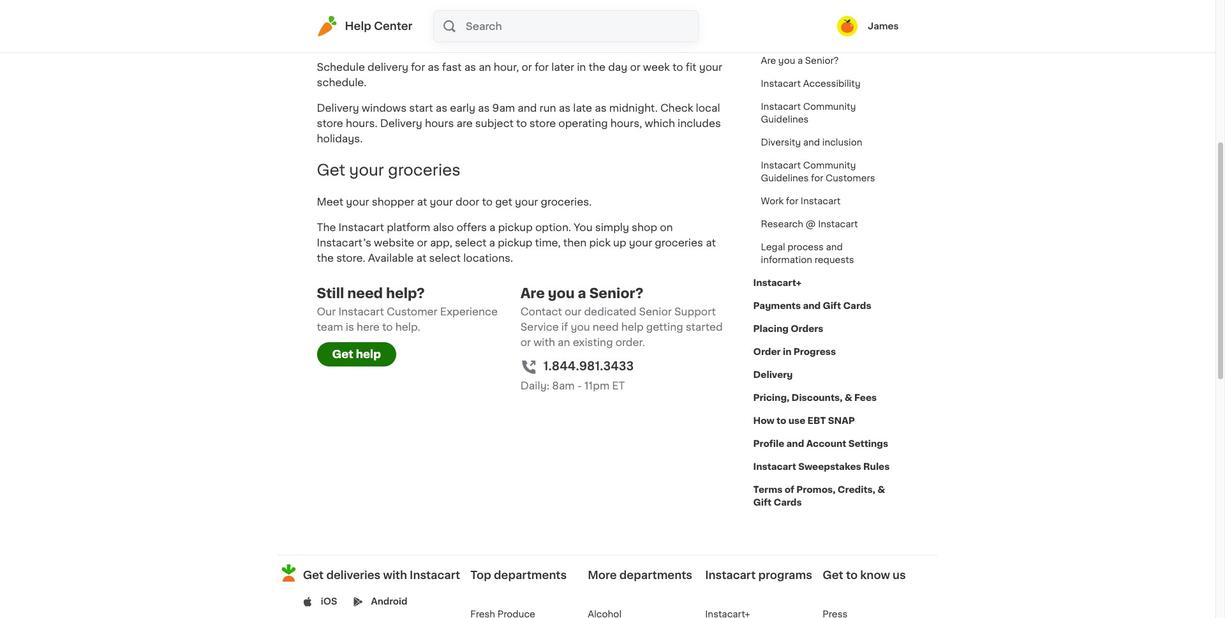 Task type: vqa. For each thing, say whether or not it's contained in the screenshot.
"need" inside the are you a senior? contact our dedicated senior support service if you need help getting started or with an existing order.
yes



Task type: describe. For each thing, give the bounding box(es) containing it.
hours
[[425, 118, 454, 128]]

process
[[788, 243, 824, 252]]

senior? for are you a senior?
[[806, 56, 839, 65]]

instacart inside the instacart platform also offers a pickup option. you simply shop on instacart's website or app, select a pickup time, then pick up your groceries at the store. available at select locations.
[[339, 222, 384, 233]]

placing orders link
[[754, 317, 824, 340]]

a up locations. at the top left of page
[[489, 238, 496, 248]]

gift inside payments and gift cards link
[[823, 301, 842, 310]]

help inside are you a senior? contact our dedicated senior support service if you need help getting started or with an existing order.
[[622, 322, 644, 332]]

2 pickup from the top
[[498, 238, 533, 248]]

your up also
[[430, 197, 453, 207]]

ios link
[[321, 595, 337, 608]]

placing orders
[[754, 324, 824, 333]]

& inside 'terms of promos, credits, & gift cards'
[[878, 485, 886, 494]]

dedicated
[[585, 307, 637, 317]]

sweepstakes
[[799, 462, 862, 471]]

how to use ebt snap
[[754, 416, 856, 425]]

instacart right @
[[819, 220, 859, 229]]

started
[[686, 322, 723, 332]]

instacart community guidelines for customers link
[[754, 154, 899, 190]]

instacart shopper app logo image
[[278, 563, 299, 584]]

pricing, discounts, & fees link
[[754, 386, 877, 409]]

your inside the instacart platform also offers a pickup option. you simply shop on instacart's website or app, select a pickup time, then pick up your groceries at the store. available at select locations.
[[629, 238, 653, 248]]

guidelines for instacart community guidelines
[[761, 115, 809, 124]]

hours,
[[611, 118, 643, 128]]

you for are you a senior?
[[779, 56, 796, 65]]

or right day
[[630, 62, 641, 72]]

1 vertical spatial with
[[383, 570, 407, 580]]

team
[[317, 322, 343, 332]]

delivery for schedule delivery
[[393, 27, 454, 42]]

contact
[[521, 307, 563, 317]]

ios
[[321, 597, 337, 606]]

includes
[[678, 118, 722, 128]]

senior? for are you a senior? contact our dedicated senior support service if you need help getting started or with an existing order.
[[590, 287, 644, 300]]

1 vertical spatial at
[[706, 238, 716, 248]]

your right meet
[[346, 197, 369, 207]]

delivery for schedule delivery for as fast as an hour, or for later in the day or week to fit your schedule.
[[368, 62, 409, 72]]

diversity and inclusion link
[[754, 131, 871, 154]]

get for get deliveries with instacart
[[303, 570, 324, 580]]

in inside schedule delivery for as fast as an hour, or for later in the day or week to fit your schedule.
[[577, 62, 586, 72]]

terms of promos, credits, & gift cards
[[754, 485, 886, 507]]

get
[[496, 197, 513, 207]]

which
[[645, 118, 676, 128]]

deliveries
[[327, 570, 381, 580]]

pick
[[590, 238, 611, 248]]

know
[[861, 570, 891, 580]]

instacart community guidelines for customers
[[761, 161, 876, 183]]

information
[[761, 255, 813, 264]]

orders
[[791, 324, 824, 333]]

us
[[893, 570, 907, 580]]

programs
[[759, 570, 813, 580]]

hours.
[[346, 118, 378, 128]]

order in progress link
[[754, 340, 837, 363]]

the inside the instacart platform also offers a pickup option. you simply shop on instacart's website or app, select a pickup time, then pick up your groceries at the store. available at select locations.
[[317, 253, 334, 263]]

holidays.
[[317, 133, 363, 143]]

order.
[[616, 337, 645, 348]]

0 vertical spatial groceries
[[388, 163, 461, 177]]

instacart inside still need help? our instacart customer experience team is here to help.
[[339, 307, 384, 317]]

delivery windows start as early as 9am and run as late as midnight. check local store hours. delivery hours are subject to store operating hours, which includes holidays.
[[317, 103, 722, 143]]

fast
[[442, 62, 462, 72]]

are
[[457, 118, 473, 128]]

research
[[761, 220, 804, 229]]

for left fast
[[411, 62, 425, 72]]

fees
[[855, 393, 877, 402]]

2 store from the left
[[530, 118, 556, 128]]

2 vertical spatial you
[[571, 322, 590, 332]]

instacart community guidelines link
[[754, 95, 899, 131]]

website
[[374, 238, 415, 248]]

instacart sweepstakes rules
[[754, 462, 890, 471]]

instacart+ link
[[754, 271, 802, 294]]

terms
[[754, 485, 783, 494]]

work for instacart link
[[754, 190, 849, 213]]

profile and account settings
[[754, 439, 889, 448]]

@
[[806, 220, 816, 229]]

to left use
[[777, 416, 787, 425]]

customers
[[826, 174, 876, 183]]

and for profile
[[787, 439, 805, 448]]

and inside the legal process and information requests
[[827, 243, 843, 252]]

et
[[613, 381, 625, 391]]

get help
[[332, 350, 381, 360]]

are for are you a senior?
[[761, 56, 777, 65]]

instacart up @
[[801, 197, 841, 206]]

for left later
[[535, 62, 549, 72]]

placing
[[754, 324, 789, 333]]

1 vertical spatial select
[[429, 253, 461, 263]]

and inside delivery windows start as early as 9am and run as late as midnight. check local store hours. delivery hours are subject to store operating hours, which includes holidays.
[[518, 103, 537, 113]]

shop
[[632, 222, 658, 233]]

diversity and inclusion
[[761, 138, 863, 147]]

as left fast
[[428, 62, 440, 72]]

daily:
[[521, 381, 550, 391]]

an inside are you a senior? contact our dedicated senior support service if you need help getting started or with an existing order.
[[558, 337, 571, 348]]

use
[[789, 416, 806, 425]]

center
[[374, 21, 413, 31]]

groceries inside the instacart platform also offers a pickup option. you simply shop on instacart's website or app, select a pickup time, then pick up your groceries at the store. available at select locations.
[[655, 238, 704, 248]]

snap
[[829, 416, 856, 425]]

payments
[[754, 301, 801, 310]]

groceries.
[[541, 197, 592, 207]]

get for get help
[[332, 350, 354, 360]]

top
[[471, 570, 492, 580]]

profile
[[754, 439, 785, 448]]

service
[[521, 322, 559, 332]]

up
[[614, 238, 627, 248]]

a inside are you a senior? contact our dedicated senior support service if you need help getting started or with an existing order.
[[578, 287, 587, 300]]

get your groceries
[[317, 163, 461, 177]]

with inside are you a senior? contact our dedicated senior support service if you need help getting started or with an existing order.
[[534, 337, 556, 348]]

schedule for schedule delivery
[[317, 27, 389, 42]]

instacart down are you a senior?
[[761, 79, 801, 88]]

Search search field
[[465, 11, 698, 42]]

0 vertical spatial select
[[455, 238, 487, 248]]

on
[[660, 222, 673, 233]]

how to use ebt snap link
[[754, 409, 856, 432]]

a right offers at the left top
[[490, 222, 496, 233]]

then
[[564, 238, 587, 248]]

as right fast
[[465, 62, 476, 72]]

platform
[[387, 222, 431, 233]]

instacart's
[[317, 238, 372, 248]]

run
[[540, 103, 557, 113]]

research @ instacart
[[761, 220, 859, 229]]

support
[[675, 307, 716, 317]]

are for are you a senior? contact our dedicated senior support service if you need help getting started or with an existing order.
[[521, 287, 545, 300]]

to inside still need help? our instacart customer experience team is here to help.
[[382, 322, 393, 332]]

are you a senior? contact our dedicated senior support service if you need help getting started or with an existing order.
[[521, 287, 723, 348]]

getting
[[647, 322, 684, 332]]

as right run
[[559, 103, 571, 113]]

more departments
[[588, 570, 693, 580]]

profile and account settings link
[[754, 432, 889, 455]]

departments for top departments
[[494, 570, 567, 580]]

legal process and information requests link
[[754, 236, 899, 271]]



Task type: locate. For each thing, give the bounding box(es) containing it.
0 vertical spatial help
[[622, 322, 644, 332]]

pickup down the get
[[498, 222, 533, 233]]

are inside are you a senior? link
[[761, 56, 777, 65]]

1 vertical spatial need
[[593, 322, 619, 332]]

senior? up dedicated
[[590, 287, 644, 300]]

select down the app,
[[429, 253, 461, 263]]

community
[[804, 102, 857, 111], [804, 161, 857, 170]]

check
[[661, 103, 694, 113]]

customer
[[387, 307, 438, 317]]

0 vertical spatial in
[[577, 62, 586, 72]]

1 vertical spatial groceries
[[655, 238, 704, 248]]

1 store from the left
[[317, 118, 343, 128]]

1 vertical spatial are
[[521, 287, 545, 300]]

delivery down windows
[[380, 118, 423, 128]]

help down here
[[356, 350, 381, 360]]

guidelines up diversity
[[761, 115, 809, 124]]

1 vertical spatial &
[[878, 485, 886, 494]]

offers
[[457, 222, 487, 233]]

android play store logo image
[[353, 597, 363, 606]]

store down run
[[530, 118, 556, 128]]

instacart left programs
[[706, 570, 756, 580]]

guidelines inside instacart community guidelines for customers
[[761, 174, 809, 183]]

1 horizontal spatial senior?
[[806, 56, 839, 65]]

discounts,
[[792, 393, 843, 402]]

instacart accessibility
[[761, 79, 861, 88]]

store.
[[337, 253, 366, 263]]

1 vertical spatial senior?
[[590, 287, 644, 300]]

guidelines up work on the top right of the page
[[761, 174, 809, 183]]

1 vertical spatial guidelines
[[761, 174, 809, 183]]

delivery up pricing,
[[754, 370, 793, 379]]

android
[[371, 597, 408, 606]]

1 horizontal spatial groceries
[[655, 238, 704, 248]]

order in progress
[[754, 347, 837, 356]]

or inside the instacart platform also offers a pickup option. you simply shop on instacart's website or app, select a pickup time, then pick up your groceries at the store. available at select locations.
[[417, 238, 428, 248]]

instacart left top
[[410, 570, 460, 580]]

0 horizontal spatial senior?
[[590, 287, 644, 300]]

1 horizontal spatial store
[[530, 118, 556, 128]]

0 vertical spatial need
[[348, 287, 383, 300]]

senior?
[[806, 56, 839, 65], [590, 287, 644, 300]]

0 vertical spatial guidelines
[[761, 115, 809, 124]]

11pm
[[585, 381, 610, 391]]

1 vertical spatial pickup
[[498, 238, 533, 248]]

0 horizontal spatial cards
[[774, 498, 802, 507]]

and down instacart community guidelines
[[804, 138, 821, 147]]

in right order
[[783, 347, 792, 356]]

0 horizontal spatial with
[[383, 570, 407, 580]]

cards down requests
[[844, 301, 872, 310]]

you right if
[[571, 322, 590, 332]]

a up instacart accessibility link
[[798, 56, 803, 65]]

gift down terms
[[754, 498, 772, 507]]

inclusion
[[823, 138, 863, 147]]

1 schedule from the top
[[317, 27, 389, 42]]

as right late
[[595, 103, 607, 113]]

9am
[[493, 103, 515, 113]]

instacart up diversity
[[761, 102, 801, 111]]

instacart inside instacart community guidelines for customers
[[761, 161, 801, 170]]

1 vertical spatial in
[[783, 347, 792, 356]]

get help button
[[317, 343, 397, 367]]

to inside schedule delivery for as fast as an hour, or for later in the day or week to fit your schedule.
[[673, 62, 684, 72]]

and for payments
[[804, 301, 821, 310]]

senior? up accessibility
[[806, 56, 839, 65]]

james link
[[838, 16, 899, 36]]

or inside are you a senior? contact our dedicated senior support service if you need help getting started or with an existing order.
[[521, 337, 531, 348]]

delivery inside schedule delivery for as fast as an hour, or for later in the day or week to fit your schedule.
[[368, 62, 409, 72]]

pickup
[[498, 222, 533, 233], [498, 238, 533, 248]]

2 horizontal spatial delivery
[[754, 370, 793, 379]]

senior? inside are you a senior? contact our dedicated senior support service if you need help getting started or with an existing order.
[[590, 287, 644, 300]]

0 horizontal spatial groceries
[[388, 163, 461, 177]]

at right 'available'
[[417, 253, 427, 263]]

an
[[479, 62, 491, 72], [558, 337, 571, 348]]

at left legal
[[706, 238, 716, 248]]

1 horizontal spatial departments
[[620, 570, 693, 580]]

instacart image
[[317, 16, 337, 36]]

pickup up locations. at the top left of page
[[498, 238, 533, 248]]

1 vertical spatial cards
[[774, 498, 802, 507]]

1 pickup from the top
[[498, 222, 533, 233]]

of
[[785, 485, 795, 494]]

at up platform
[[417, 197, 427, 207]]

the
[[589, 62, 606, 72], [317, 253, 334, 263]]

delivery link
[[754, 363, 793, 386]]

instacart up here
[[339, 307, 384, 317]]

our
[[565, 307, 582, 317]]

get right instacart shopper app logo
[[303, 570, 324, 580]]

in inside order in progress "link"
[[783, 347, 792, 356]]

instacart down 'profile'
[[754, 462, 797, 471]]

1 community from the top
[[804, 102, 857, 111]]

1 vertical spatial gift
[[754, 498, 772, 507]]

legal process and information requests
[[761, 243, 855, 264]]

0 vertical spatial the
[[589, 62, 606, 72]]

help inside button
[[356, 350, 381, 360]]

0 vertical spatial gift
[[823, 301, 842, 310]]

daily: 8am - 11pm et
[[521, 381, 625, 391]]

schedule.
[[317, 77, 367, 87]]

0 vertical spatial &
[[845, 393, 853, 402]]

our
[[317, 307, 336, 317]]

instacart
[[761, 79, 801, 88], [761, 102, 801, 111], [761, 161, 801, 170], [801, 197, 841, 206], [819, 220, 859, 229], [339, 222, 384, 233], [339, 307, 384, 317], [754, 462, 797, 471], [410, 570, 460, 580], [706, 570, 756, 580]]

you
[[779, 56, 796, 65], [548, 287, 575, 300], [571, 322, 590, 332]]

gift inside 'terms of promos, credits, & gift cards'
[[754, 498, 772, 507]]

0 vertical spatial community
[[804, 102, 857, 111]]

1 vertical spatial help
[[356, 350, 381, 360]]

the instacart platform also offers a pickup option. you simply shop on instacart's website or app, select a pickup time, then pick up your groceries at the store. available at select locations.
[[317, 222, 716, 263]]

instacart down diversity
[[761, 161, 801, 170]]

2 departments from the left
[[620, 570, 693, 580]]

0 vertical spatial delivery
[[393, 27, 454, 42]]

0 horizontal spatial the
[[317, 253, 334, 263]]

guidelines
[[761, 115, 809, 124], [761, 174, 809, 183]]

still
[[317, 287, 344, 300]]

guidelines inside instacart community guidelines
[[761, 115, 809, 124]]

option.
[[536, 222, 572, 233]]

0 vertical spatial cards
[[844, 301, 872, 310]]

fit
[[686, 62, 697, 72]]

0 vertical spatial pickup
[[498, 222, 533, 233]]

are inside are you a senior? contact our dedicated senior support service if you need help getting started or with an existing order.
[[521, 287, 545, 300]]

settings
[[849, 439, 889, 448]]

later
[[552, 62, 575, 72]]

8am
[[552, 381, 575, 391]]

here
[[357, 322, 380, 332]]

and
[[518, 103, 537, 113], [804, 138, 821, 147], [827, 243, 843, 252], [804, 301, 821, 310], [787, 439, 805, 448]]

how
[[754, 416, 775, 425]]

your right fit
[[700, 62, 723, 72]]

with down service
[[534, 337, 556, 348]]

groceries down 'on'
[[655, 238, 704, 248]]

day
[[609, 62, 628, 72]]

departments right top
[[494, 570, 567, 580]]

0 horizontal spatial gift
[[754, 498, 772, 507]]

as
[[428, 62, 440, 72], [465, 62, 476, 72], [436, 103, 448, 113], [478, 103, 490, 113], [559, 103, 571, 113], [595, 103, 607, 113]]

user avatar image
[[838, 16, 858, 36]]

1 vertical spatial delivery
[[380, 118, 423, 128]]

community for instacart community guidelines
[[804, 102, 857, 111]]

1 guidelines from the top
[[761, 115, 809, 124]]

or left the app,
[[417, 238, 428, 248]]

need down dedicated
[[593, 322, 619, 332]]

are up the contact
[[521, 287, 545, 300]]

2 vertical spatial at
[[417, 253, 427, 263]]

need inside still need help? our instacart customer experience team is here to help.
[[348, 287, 383, 300]]

also
[[433, 222, 454, 233]]

help up order.
[[622, 322, 644, 332]]

0 horizontal spatial store
[[317, 118, 343, 128]]

0 horizontal spatial delivery
[[317, 103, 359, 113]]

delivery down schedule delivery at the top left of page
[[368, 62, 409, 72]]

for right work on the top right of the page
[[787, 197, 799, 206]]

1 vertical spatial the
[[317, 253, 334, 263]]

departments for more departments
[[620, 570, 693, 580]]

1 horizontal spatial help
[[622, 322, 644, 332]]

gift up orders
[[823, 301, 842, 310]]

an left hour,
[[479, 62, 491, 72]]

an down if
[[558, 337, 571, 348]]

as up the hours at left top
[[436, 103, 448, 113]]

to left fit
[[673, 62, 684, 72]]

1.844.981.3433
[[544, 361, 634, 372]]

a up our
[[578, 287, 587, 300]]

0 horizontal spatial are
[[521, 287, 545, 300]]

shopper
[[372, 197, 415, 207]]

to right here
[[382, 322, 393, 332]]

delivery down schedule. at the left of page
[[317, 103, 359, 113]]

and up requests
[[827, 243, 843, 252]]

late
[[574, 103, 593, 113]]

to right subject
[[517, 118, 527, 128]]

cards down "of"
[[774, 498, 802, 507]]

or down service
[[521, 337, 531, 348]]

to inside delivery windows start as early as 9am and run as late as midnight. check local store hours. delivery hours are subject to store operating hours, which includes holidays.
[[517, 118, 527, 128]]

departments
[[494, 570, 567, 580], [620, 570, 693, 580]]

your down holidays.
[[349, 163, 384, 177]]

2 community from the top
[[804, 161, 857, 170]]

& down rules
[[878, 485, 886, 494]]

groceries up shopper
[[388, 163, 461, 177]]

top departments
[[471, 570, 567, 580]]

get deliveries with instacart
[[303, 570, 460, 580]]

community inside instacart community guidelines for customers
[[804, 161, 857, 170]]

ebt
[[808, 416, 827, 425]]

for up the work for instacart link
[[812, 174, 824, 183]]

or
[[522, 62, 532, 72], [630, 62, 641, 72], [417, 238, 428, 248], [521, 337, 531, 348]]

delivery for the delivery link
[[754, 370, 793, 379]]

community down accessibility
[[804, 102, 857, 111]]

to left know
[[847, 570, 858, 580]]

with up 'android'
[[383, 570, 407, 580]]

time,
[[535, 238, 561, 248]]

1 vertical spatial delivery
[[368, 62, 409, 72]]

the down instacart's
[[317, 253, 334, 263]]

you up instacart accessibility link
[[779, 56, 796, 65]]

2 guidelines from the top
[[761, 174, 809, 183]]

account
[[807, 439, 847, 448]]

community inside instacart community guidelines
[[804, 102, 857, 111]]

2 schedule from the top
[[317, 62, 365, 72]]

&
[[845, 393, 853, 402], [878, 485, 886, 494]]

1 horizontal spatial &
[[878, 485, 886, 494]]

in right later
[[577, 62, 586, 72]]

need up here
[[348, 287, 383, 300]]

as up subject
[[478, 103, 490, 113]]

1 horizontal spatial cards
[[844, 301, 872, 310]]

0 vertical spatial you
[[779, 56, 796, 65]]

cards inside 'terms of promos, credits, & gift cards'
[[774, 498, 802, 507]]

0 vertical spatial delivery
[[317, 103, 359, 113]]

1 vertical spatial community
[[804, 161, 857, 170]]

help.
[[396, 322, 421, 332]]

0 vertical spatial schedule
[[317, 27, 389, 42]]

instacart inside instacart community guidelines
[[761, 102, 801, 111]]

local
[[696, 103, 721, 113]]

1 horizontal spatial are
[[761, 56, 777, 65]]

0 vertical spatial senior?
[[806, 56, 839, 65]]

0 vertical spatial with
[[534, 337, 556, 348]]

departments right more in the bottom of the page
[[620, 570, 693, 580]]

credits,
[[838, 485, 876, 494]]

is
[[346, 322, 354, 332]]

the left day
[[589, 62, 606, 72]]

diversity
[[761, 138, 801, 147]]

get to know us
[[823, 570, 907, 580]]

help
[[345, 21, 371, 31]]

0 horizontal spatial departments
[[494, 570, 567, 580]]

schedule for schedule delivery for as fast as an hour, or for later in the day or week to fit your schedule.
[[317, 62, 365, 72]]

1 horizontal spatial delivery
[[380, 118, 423, 128]]

get down is
[[332, 350, 354, 360]]

1 vertical spatial an
[[558, 337, 571, 348]]

0 vertical spatial at
[[417, 197, 427, 207]]

0 horizontal spatial help
[[356, 350, 381, 360]]

start
[[409, 103, 433, 113]]

meet your shopper at your door to get your groceries.
[[317, 197, 595, 207]]

work for instacart
[[761, 197, 841, 206]]

select
[[455, 238, 487, 248], [429, 253, 461, 263]]

community up customers
[[804, 161, 857, 170]]

are you a senior? link
[[754, 49, 847, 72]]

payments and gift cards
[[754, 301, 872, 310]]

0 horizontal spatial &
[[845, 393, 853, 402]]

1 horizontal spatial the
[[589, 62, 606, 72]]

get for get your groceries
[[317, 163, 346, 177]]

and down use
[[787, 439, 805, 448]]

for inside instacart community guidelines for customers
[[812, 174, 824, 183]]

select down offers at the left top
[[455, 238, 487, 248]]

the inside schedule delivery for as fast as an hour, or for later in the day or week to fit your schedule.
[[589, 62, 606, 72]]

0 vertical spatial are
[[761, 56, 777, 65]]

your down shop
[[629, 238, 653, 248]]

meet
[[317, 197, 344, 207]]

and for diversity
[[804, 138, 821, 147]]

help
[[622, 322, 644, 332], [356, 350, 381, 360]]

week
[[644, 62, 670, 72]]

get for get to know us
[[823, 570, 844, 580]]

need inside are you a senior? contact our dedicated senior support service if you need help getting started or with an existing order.
[[593, 322, 619, 332]]

1 horizontal spatial need
[[593, 322, 619, 332]]

1 horizontal spatial in
[[783, 347, 792, 356]]

store up holidays.
[[317, 118, 343, 128]]

1 horizontal spatial gift
[[823, 301, 842, 310]]

at
[[417, 197, 427, 207], [706, 238, 716, 248], [417, 253, 427, 263]]

hour,
[[494, 62, 519, 72]]

0 horizontal spatial an
[[479, 62, 491, 72]]

0 horizontal spatial need
[[348, 287, 383, 300]]

get left know
[[823, 570, 844, 580]]

are up instacart accessibility link
[[761, 56, 777, 65]]

delivery up fast
[[393, 27, 454, 42]]

get inside button
[[332, 350, 354, 360]]

your inside schedule delivery for as fast as an hour, or for later in the day or week to fit your schedule.
[[700, 62, 723, 72]]

and up orders
[[804, 301, 821, 310]]

1 horizontal spatial an
[[558, 337, 571, 348]]

and left run
[[518, 103, 537, 113]]

1 horizontal spatial with
[[534, 337, 556, 348]]

& left fees
[[845, 393, 853, 402]]

instacart up instacart's
[[339, 222, 384, 233]]

delivery for delivery windows start as early as 9am and run as late as midnight. check local store hours. delivery hours are subject to store operating hours, which includes holidays.
[[317, 103, 359, 113]]

get up meet
[[317, 163, 346, 177]]

help center link
[[317, 16, 413, 36]]

guidelines for instacart community guidelines for customers
[[761, 174, 809, 183]]

instacart+
[[754, 278, 802, 287]]

1 vertical spatial schedule
[[317, 62, 365, 72]]

community for instacart community guidelines for customers
[[804, 161, 857, 170]]

an inside schedule delivery for as fast as an hour, or for later in the day or week to fit your schedule.
[[479, 62, 491, 72]]

you up our
[[548, 287, 575, 300]]

delivery
[[393, 27, 454, 42], [368, 62, 409, 72]]

existing
[[573, 337, 613, 348]]

to left the get
[[482, 197, 493, 207]]

you for are you a senior? contact our dedicated senior support service if you need help getting started or with an existing order.
[[548, 287, 575, 300]]

or right hour,
[[522, 62, 532, 72]]

legal
[[761, 243, 786, 252]]

1 vertical spatial you
[[548, 287, 575, 300]]

0 horizontal spatial in
[[577, 62, 586, 72]]

ios app store logo image
[[303, 597, 313, 606]]

2 vertical spatial delivery
[[754, 370, 793, 379]]

more
[[588, 570, 617, 580]]

1 departments from the left
[[494, 570, 567, 580]]

0 vertical spatial an
[[479, 62, 491, 72]]

your right the get
[[515, 197, 539, 207]]

schedule inside schedule delivery for as fast as an hour, or for later in the day or week to fit your schedule.
[[317, 62, 365, 72]]

experience
[[440, 307, 498, 317]]



